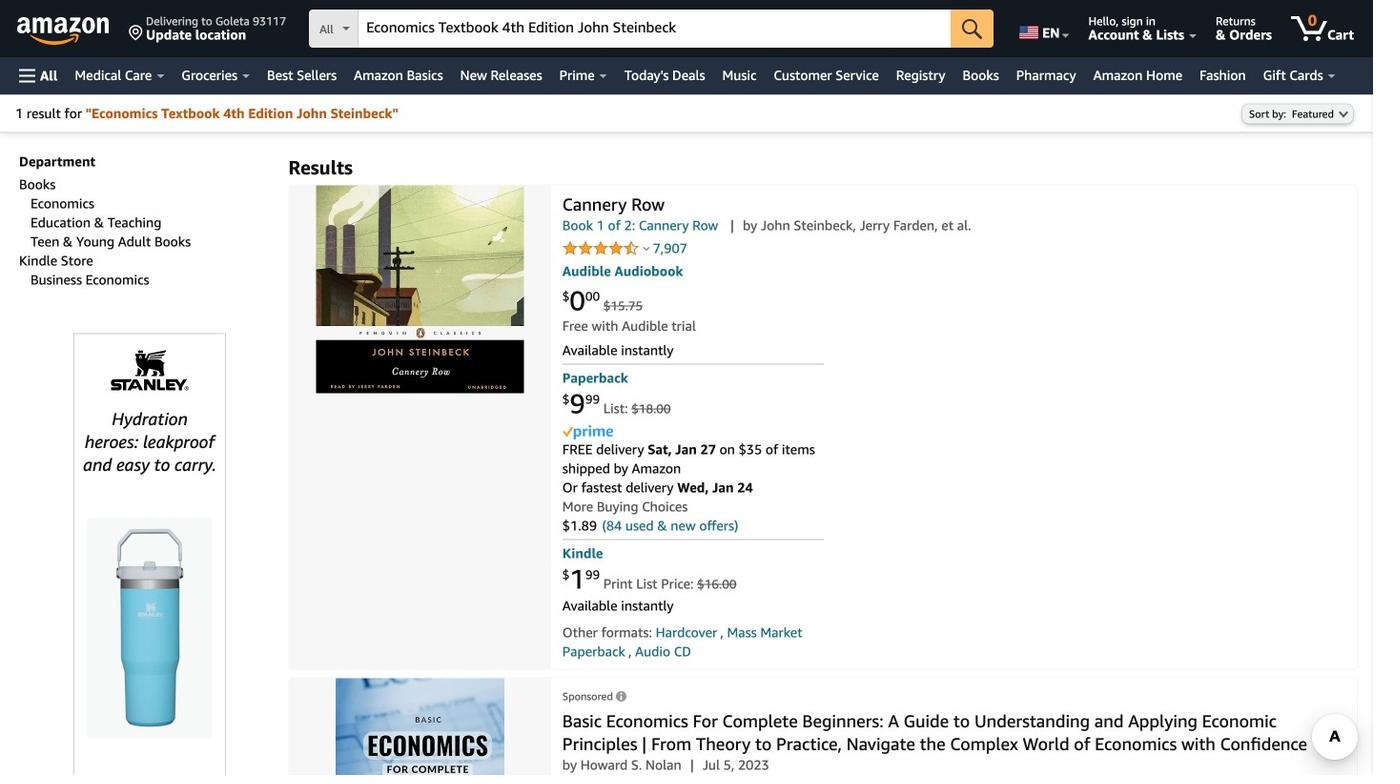 Task type: locate. For each thing, give the bounding box(es) containing it.
None submit
[[951, 10, 994, 48]]

None search field
[[309, 10, 994, 50]]

none submit inside "navigation" navigation
[[951, 10, 994, 48]]



Task type: describe. For each thing, give the bounding box(es) containing it.
popover image
[[643, 246, 650, 251]]

navigation navigation
[[0, 0, 1374, 94]]

dropdown image
[[1340, 110, 1349, 118]]

or fastest delivery wed, jan 24 element
[[563, 480, 753, 496]]

cannery row image
[[316, 186, 524, 394]]

free delivery sat, jan 27 on $35 of items shipped by amazon element
[[563, 442, 816, 476]]

amazon prime image
[[563, 426, 613, 440]]

none search field inside "navigation" navigation
[[309, 10, 994, 50]]

amazon image
[[17, 17, 110, 46]]

sponsored ad - basic economics for complete beginners: a guide to understanding and applying economic principles | from th... image
[[336, 679, 505, 776]]

Search Amazon text field
[[359, 10, 951, 47]]



Task type: vqa. For each thing, say whether or not it's contained in the screenshot.
Amazon Prime image
yes



